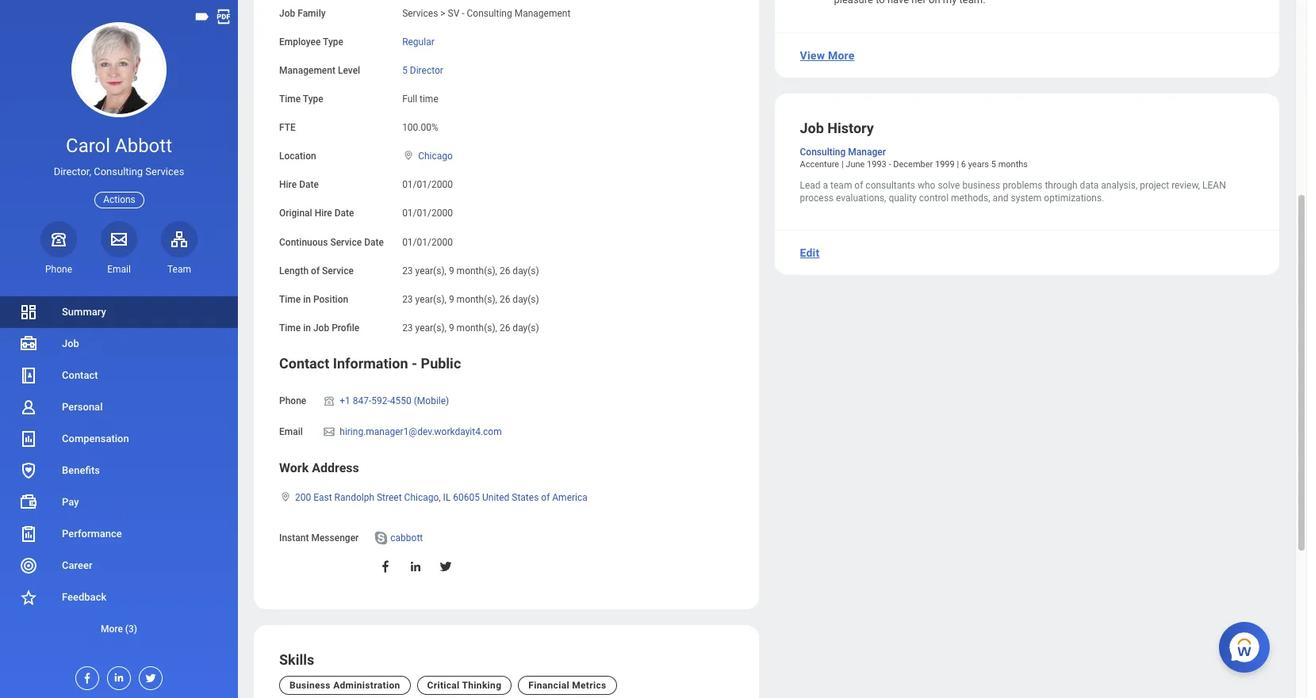 Task type: locate. For each thing, give the bounding box(es) containing it.
job left family
[[279, 8, 295, 19]]

1 vertical spatial year(s),
[[415, 294, 447, 305]]

2 vertical spatial -
[[412, 355, 417, 372]]

evaluations,
[[836, 193, 886, 204]]

1 year(s), from the top
[[415, 265, 447, 276]]

+1 847-592-4550 (mobile) link
[[340, 392, 449, 407]]

length of service
[[279, 265, 354, 276]]

consulting manager
[[800, 146, 886, 158]]

2 vertical spatial consulting
[[94, 166, 143, 178]]

system
[[1011, 193, 1042, 204]]

1 vertical spatial type
[[303, 94, 323, 105]]

job up accenture at the top right
[[800, 119, 824, 136]]

phone image left +1
[[322, 395, 337, 408]]

contact down time in job profile
[[279, 355, 329, 372]]

01/01/2000 down 'original hire date' element
[[402, 237, 453, 248]]

2 vertical spatial 9
[[449, 323, 454, 334]]

email down mail image
[[107, 264, 131, 275]]

hire right the original
[[315, 208, 332, 219]]

day(s)
[[513, 265, 539, 276], [513, 294, 539, 305], [513, 323, 539, 334]]

0 vertical spatial in
[[303, 294, 311, 305]]

2 vertical spatial month(s),
[[457, 323, 497, 334]]

2 horizontal spatial -
[[889, 159, 891, 170]]

more left (3) on the bottom left
[[101, 624, 123, 635]]

1 horizontal spatial of
[[541, 493, 550, 504]]

who
[[918, 180, 936, 191]]

time
[[420, 94, 438, 105]]

and
[[993, 193, 1009, 204]]

9 inside time in position element
[[449, 294, 454, 305]]

3 26 from the top
[[500, 323, 510, 334]]

month(s), inside time in job profile element
[[457, 323, 497, 334]]

3 23 year(s), 9 month(s), 26 day(s) from the top
[[402, 323, 539, 334]]

2 23 year(s), 9 month(s), 26 day(s) from the top
[[402, 294, 539, 305]]

1 month(s), from the top
[[457, 265, 497, 276]]

december
[[893, 159, 933, 170]]

linkedin image
[[108, 668, 125, 685]]

date left continuous service date element
[[364, 237, 384, 248]]

1 vertical spatial month(s),
[[457, 294, 497, 305]]

5 left director
[[402, 65, 408, 76]]

5 right years on the top right of the page
[[991, 159, 996, 170]]

day(s) up time in position element
[[513, 265, 539, 276]]

0 vertical spatial 01/01/2000
[[402, 180, 453, 191]]

street
[[377, 493, 402, 504]]

0 horizontal spatial phone image
[[48, 230, 70, 249]]

0 horizontal spatial date
[[299, 180, 319, 191]]

2 vertical spatial 26
[[500, 323, 510, 334]]

review,
[[1172, 180, 1200, 191]]

analysis,
[[1101, 180, 1138, 191]]

contact for contact
[[62, 370, 98, 382]]

01/01/2000 up continuous service date element
[[402, 208, 453, 219]]

june
[[846, 159, 865, 170]]

1 vertical spatial time
[[279, 294, 301, 305]]

1 vertical spatial day(s)
[[513, 294, 539, 305]]

- right 1993
[[889, 159, 891, 170]]

month(s), down time in position element
[[457, 323, 497, 334]]

1 vertical spatial 26
[[500, 294, 510, 305]]

2 26 from the top
[[500, 294, 510, 305]]

1 time from the top
[[279, 94, 301, 105]]

0 vertical spatial 26
[[500, 265, 510, 276]]

0 horizontal spatial email
[[107, 264, 131, 275]]

mail image
[[109, 230, 128, 249]]

0 vertical spatial services
[[402, 8, 438, 19]]

type up management level
[[323, 36, 343, 48]]

year(s), down continuous service date element
[[415, 265, 447, 276]]

0 vertical spatial hire
[[279, 180, 297, 191]]

phone left +1
[[279, 396, 306, 407]]

0 horizontal spatial more
[[101, 624, 123, 635]]

1 vertical spatial 9
[[449, 294, 454, 305]]

email inside email carol abbott element
[[107, 264, 131, 275]]

9 for time in position
[[449, 294, 454, 305]]

0 vertical spatial 23 year(s), 9 month(s), 26 day(s)
[[402, 265, 539, 276]]

career link
[[0, 550, 238, 582]]

view printable version (pdf) image
[[215, 8, 232, 25]]

compensation
[[62, 433, 129, 445]]

benefits image
[[19, 462, 38, 481]]

2 day(s) from the top
[[513, 294, 539, 305]]

day(s) inside time in position element
[[513, 294, 539, 305]]

services left >
[[402, 8, 438, 19]]

1 horizontal spatial consulting
[[467, 8, 512, 19]]

management inside job family element
[[515, 8, 571, 19]]

of right states
[[541, 493, 550, 504]]

0 vertical spatial -
[[462, 8, 464, 19]]

consulting down carol abbott
[[94, 166, 143, 178]]

chicago link
[[418, 148, 453, 162]]

email up work
[[279, 427, 303, 438]]

linkedin image
[[409, 560, 423, 574]]

performance link
[[0, 519, 238, 550]]

0 vertical spatial 23
[[402, 265, 413, 276]]

1 9 from the top
[[449, 265, 454, 276]]

1 horizontal spatial |
[[957, 159, 959, 170]]

in
[[303, 294, 311, 305], [303, 323, 311, 334]]

5 director link
[[402, 62, 443, 76]]

1 horizontal spatial services
[[402, 8, 438, 19]]

history
[[828, 119, 874, 136]]

email button
[[101, 221, 137, 276]]

contact for contact information - public
[[279, 355, 329, 372]]

0 vertical spatial consulting
[[467, 8, 512, 19]]

services inside navigation pane region
[[145, 166, 184, 178]]

2 vertical spatial day(s)
[[513, 323, 539, 334]]

contact information - public button
[[279, 355, 461, 372]]

1 vertical spatial of
[[311, 265, 320, 276]]

more
[[828, 49, 855, 62], [101, 624, 123, 635]]

- left public
[[412, 355, 417, 372]]

hire up the original
[[279, 180, 297, 191]]

1 26 from the top
[[500, 265, 510, 276]]

1 vertical spatial date
[[335, 208, 354, 219]]

0 horizontal spatial phone
[[45, 264, 72, 275]]

0 horizontal spatial consulting
[[94, 166, 143, 178]]

service down original hire date
[[330, 237, 362, 248]]

month(s), up time in position element
[[457, 265, 497, 276]]

employee
[[279, 36, 321, 48]]

twitter image
[[439, 560, 453, 574]]

0 vertical spatial 9
[[449, 265, 454, 276]]

time up fte
[[279, 94, 301, 105]]

3 23 from the top
[[402, 323, 413, 334]]

9 inside 'length of service' element
[[449, 265, 454, 276]]

accenture   |   june 1993 - december 1999 | 6 years 5 months
[[800, 159, 1028, 170]]

date up original hire date
[[299, 180, 319, 191]]

services inside job family element
[[402, 8, 438, 19]]

1 vertical spatial 5
[[991, 159, 996, 170]]

edit
[[800, 247, 820, 260]]

services down abbott
[[145, 166, 184, 178]]

director
[[410, 65, 443, 76]]

1 vertical spatial phone
[[279, 396, 306, 407]]

26 up time in job profile element
[[500, 294, 510, 305]]

100.00%
[[402, 122, 438, 133]]

1 horizontal spatial hire
[[315, 208, 332, 219]]

sv
[[448, 8, 459, 19]]

3 month(s), from the top
[[457, 323, 497, 334]]

2 vertical spatial 23
[[402, 323, 413, 334]]

navigation pane region
[[0, 0, 238, 699]]

0 vertical spatial month(s),
[[457, 265, 497, 276]]

day(s) for time in position
[[513, 294, 539, 305]]

0 horizontal spatial contact
[[62, 370, 98, 382]]

month(s), up time in job profile element
[[457, 294, 497, 305]]

26 up time in position element
[[500, 265, 510, 276]]

0 vertical spatial time
[[279, 94, 301, 105]]

list
[[0, 297, 238, 646]]

2 01/01/2000 from the top
[[402, 208, 453, 219]]

+1
[[340, 396, 350, 407]]

0 vertical spatial date
[[299, 180, 319, 191]]

in left position
[[303, 294, 311, 305]]

accenture
[[800, 159, 839, 170]]

2 vertical spatial date
[[364, 237, 384, 248]]

location
[[279, 151, 316, 162]]

year(s), inside time in job profile element
[[415, 323, 447, 334]]

0 horizontal spatial 5
[[402, 65, 408, 76]]

1 vertical spatial 23
[[402, 294, 413, 305]]

| left the 6
[[957, 159, 959, 170]]

1 vertical spatial services
[[145, 166, 184, 178]]

0 vertical spatial phone
[[45, 264, 72, 275]]

work address
[[279, 461, 359, 476]]

job
[[279, 8, 295, 19], [800, 119, 824, 136], [313, 323, 329, 334], [62, 338, 79, 350]]

0 vertical spatial type
[[323, 36, 343, 48]]

fte
[[279, 122, 296, 133]]

contact inside list
[[62, 370, 98, 382]]

0 vertical spatial phone image
[[48, 230, 70, 249]]

26 inside time in position element
[[500, 294, 510, 305]]

1 in from the top
[[303, 294, 311, 305]]

2 in from the top
[[303, 323, 311, 334]]

lean
[[1203, 180, 1226, 191]]

26
[[500, 265, 510, 276], [500, 294, 510, 305], [500, 323, 510, 334]]

3 year(s), from the top
[[415, 323, 447, 334]]

1 vertical spatial in
[[303, 323, 311, 334]]

level
[[338, 65, 360, 76]]

cabbott link
[[390, 530, 423, 544]]

email carol abbott element
[[101, 263, 137, 276]]

view team image
[[170, 230, 189, 249]]

contact
[[279, 355, 329, 372], [62, 370, 98, 382]]

phone up summary
[[45, 264, 72, 275]]

1 horizontal spatial more
[[828, 49, 855, 62]]

+1 847-592-4550 (mobile)
[[340, 396, 449, 407]]

year(s), up time in job profile element
[[415, 294, 447, 305]]

phone
[[45, 264, 72, 275], [279, 396, 306, 407]]

continuous service date element
[[402, 227, 453, 249]]

1 vertical spatial email
[[279, 427, 303, 438]]

01/01/2000 up 'original hire date' element
[[402, 180, 453, 191]]

1 horizontal spatial date
[[335, 208, 354, 219]]

1 vertical spatial consulting
[[800, 146, 846, 158]]

23 year(s), 9 month(s), 26 day(s) up time in position element
[[402, 265, 539, 276]]

performance
[[62, 528, 122, 540]]

date
[[299, 180, 319, 191], [335, 208, 354, 219], [364, 237, 384, 248]]

employee type
[[279, 36, 343, 48]]

date for service
[[364, 237, 384, 248]]

5
[[402, 65, 408, 76], [991, 159, 996, 170]]

0 vertical spatial of
[[855, 180, 863, 191]]

2 time from the top
[[279, 294, 301, 305]]

job image
[[19, 335, 38, 354]]

2 year(s), from the top
[[415, 294, 447, 305]]

0 horizontal spatial |
[[841, 159, 844, 170]]

| down consulting manager
[[841, 159, 844, 170]]

more right view
[[828, 49, 855, 62]]

3 time from the top
[[279, 323, 301, 334]]

phone carol abbott element
[[40, 263, 77, 276]]

23 inside time in position element
[[402, 294, 413, 305]]

view more button
[[794, 39, 861, 71]]

23 inside time in job profile element
[[402, 323, 413, 334]]

2 month(s), from the top
[[457, 294, 497, 305]]

200 east randolph street chicago, il 60605 united states of america link
[[295, 489, 588, 504]]

0 horizontal spatial -
[[412, 355, 417, 372]]

2 vertical spatial of
[[541, 493, 550, 504]]

1 horizontal spatial -
[[462, 8, 464, 19]]

3 day(s) from the top
[[513, 323, 539, 334]]

9 up time in job profile element
[[449, 294, 454, 305]]

personal image
[[19, 398, 38, 417]]

summary
[[62, 306, 106, 318]]

2 vertical spatial year(s),
[[415, 323, 447, 334]]

01/01/2000 for continuous service date
[[402, 237, 453, 248]]

0 horizontal spatial services
[[145, 166, 184, 178]]

date up continuous service date
[[335, 208, 354, 219]]

0 vertical spatial day(s)
[[513, 265, 539, 276]]

randolph
[[334, 493, 374, 504]]

financial metrics
[[529, 681, 606, 692]]

in for position
[[303, 294, 311, 305]]

9 up time in position element
[[449, 265, 454, 276]]

contact image
[[19, 366, 38, 385]]

1 23 year(s), 9 month(s), 26 day(s) from the top
[[402, 265, 539, 276]]

month(s), inside time in position element
[[457, 294, 497, 305]]

tag image
[[194, 8, 211, 25]]

26 inside time in job profile element
[[500, 323, 510, 334]]

job down summary
[[62, 338, 79, 350]]

regular link
[[402, 33, 434, 48]]

1 horizontal spatial contact
[[279, 355, 329, 372]]

1 01/01/2000 from the top
[[402, 180, 453, 191]]

2 horizontal spatial date
[[364, 237, 384, 248]]

contact information - public group
[[279, 354, 733, 585]]

time for time type
[[279, 94, 301, 105]]

critical
[[427, 681, 460, 692]]

01/01/2000 for original hire date
[[402, 208, 453, 219]]

1 vertical spatial hire
[[315, 208, 332, 219]]

united
[[482, 493, 509, 504]]

year(s), for length of service
[[415, 265, 447, 276]]

23 year(s), 9 month(s), 26 day(s) up time in job profile element
[[402, 294, 539, 305]]

length
[[279, 265, 309, 276]]

carol
[[66, 135, 110, 157]]

location image
[[402, 150, 415, 161]]

2 vertical spatial 23 year(s), 9 month(s), 26 day(s)
[[402, 323, 539, 334]]

time down time in position at the left top of the page
[[279, 323, 301, 334]]

contact inside group
[[279, 355, 329, 372]]

0 vertical spatial email
[[107, 264, 131, 275]]

2 vertical spatial time
[[279, 323, 301, 334]]

email inside the contact information - public group
[[279, 427, 303, 438]]

messenger
[[311, 533, 359, 544]]

1 vertical spatial service
[[322, 265, 354, 276]]

2 horizontal spatial consulting
[[800, 146, 846, 158]]

26 inside 'length of service' element
[[500, 265, 510, 276]]

2 vertical spatial 01/01/2000
[[402, 237, 453, 248]]

(3)
[[125, 624, 137, 635]]

phone image up "phone carol abbott" 'element'
[[48, 230, 70, 249]]

skills
[[279, 652, 314, 669]]

email
[[107, 264, 131, 275], [279, 427, 303, 438]]

2 horizontal spatial of
[[855, 180, 863, 191]]

1 day(s) from the top
[[513, 265, 539, 276]]

in down time in position at the left top of the page
[[303, 323, 311, 334]]

day(s) inside 'length of service' element
[[513, 265, 539, 276]]

1 vertical spatial phone image
[[322, 395, 337, 408]]

1 23 from the top
[[402, 265, 413, 276]]

year(s), inside time in position element
[[415, 294, 447, 305]]

job inside list
[[62, 338, 79, 350]]

month(s), inside 'length of service' element
[[457, 265, 497, 276]]

month(s), for time in job profile
[[457, 323, 497, 334]]

consultants
[[866, 180, 915, 191]]

23 year(s), 9 month(s), 26 day(s) down time in position element
[[402, 323, 539, 334]]

job family element
[[402, 0, 571, 20]]

3 01/01/2000 from the top
[[402, 237, 453, 248]]

- right sv
[[462, 8, 464, 19]]

2 9 from the top
[[449, 294, 454, 305]]

year(s), up public
[[415, 323, 447, 334]]

consulting up accenture at the top right
[[800, 146, 846, 158]]

200
[[295, 493, 311, 504]]

actions button
[[95, 192, 144, 208]]

time down length
[[279, 294, 301, 305]]

critical thinking
[[427, 681, 502, 692]]

of right length
[[311, 265, 320, 276]]

consulting right sv
[[467, 8, 512, 19]]

time
[[279, 94, 301, 105], [279, 294, 301, 305], [279, 323, 301, 334]]

3 9 from the top
[[449, 323, 454, 334]]

hire date
[[279, 180, 319, 191]]

actions
[[103, 194, 135, 205]]

phone image inside popup button
[[48, 230, 70, 249]]

9 inside time in job profile element
[[449, 323, 454, 334]]

1 vertical spatial more
[[101, 624, 123, 635]]

1 horizontal spatial phone
[[279, 396, 306, 407]]

of up the evaluations,
[[855, 180, 863, 191]]

26 down time in position element
[[500, 323, 510, 334]]

performance image
[[19, 525, 38, 544]]

1 | from the left
[[841, 159, 844, 170]]

day(s) inside time in job profile element
[[513, 323, 539, 334]]

01/01/2000
[[402, 180, 453, 191], [402, 208, 453, 219], [402, 237, 453, 248]]

manager
[[848, 146, 886, 158]]

year(s), inside 'length of service' element
[[415, 265, 447, 276]]

1 vertical spatial 01/01/2000
[[402, 208, 453, 219]]

team carol abbott element
[[161, 263, 198, 276]]

- inside job family element
[[462, 8, 464, 19]]

1 horizontal spatial email
[[279, 427, 303, 438]]

1 vertical spatial 23 year(s), 9 month(s), 26 day(s)
[[402, 294, 539, 305]]

day(s) down time in position element
[[513, 323, 539, 334]]

23 inside 'length of service' element
[[402, 265, 413, 276]]

23 for length of service
[[402, 265, 413, 276]]

date for hire
[[335, 208, 354, 219]]

instant
[[279, 533, 309, 544]]

26 for time in job profile
[[500, 323, 510, 334]]

0 vertical spatial more
[[828, 49, 855, 62]]

23 year(s), 9 month(s), 26 day(s)
[[402, 265, 539, 276], [402, 294, 539, 305], [402, 323, 539, 334]]

contact up personal
[[62, 370, 98, 382]]

day(s) up time in job profile element
[[513, 294, 539, 305]]

9 up public
[[449, 323, 454, 334]]

1 vertical spatial management
[[279, 65, 335, 76]]

consulting inside consulting manager link
[[800, 146, 846, 158]]

services > sv - consulting management
[[402, 8, 571, 19]]

phone image
[[48, 230, 70, 249], [322, 395, 337, 408]]

full
[[402, 94, 417, 105]]

service down continuous service date
[[322, 265, 354, 276]]

0 vertical spatial 5
[[402, 65, 408, 76]]

profile
[[332, 323, 359, 334]]

0 vertical spatial year(s),
[[415, 265, 447, 276]]

1993
[[867, 159, 887, 170]]

type down management level
[[303, 94, 323, 105]]

data
[[1080, 180, 1099, 191]]

23 for time in position
[[402, 294, 413, 305]]

job left profile
[[313, 323, 329, 334]]

mail image
[[322, 426, 337, 439]]

job for job history
[[800, 119, 824, 136]]

2 23 from the top
[[402, 294, 413, 305]]

cabbott
[[390, 533, 423, 544]]

chicago,
[[404, 493, 441, 504]]

1 horizontal spatial management
[[515, 8, 571, 19]]

0 vertical spatial management
[[515, 8, 571, 19]]

feedback image
[[19, 589, 38, 608]]

director,
[[54, 166, 91, 178]]



Task type: describe. For each thing, give the bounding box(es) containing it.
team
[[167, 264, 191, 275]]

of inside "link"
[[541, 493, 550, 504]]

original hire date
[[279, 208, 354, 219]]

full time
[[402, 94, 438, 105]]

23 year(s), 9 month(s), 26 day(s) for time in job profile
[[402, 323, 539, 334]]

200 east randolph street chicago, il 60605 united states of america
[[295, 493, 588, 504]]

0 horizontal spatial of
[[311, 265, 320, 276]]

more (3) button
[[0, 614, 238, 646]]

day(s) for time in job profile
[[513, 323, 539, 334]]

9 for length of service
[[449, 265, 454, 276]]

1 vertical spatial -
[[889, 159, 891, 170]]

months
[[998, 159, 1028, 170]]

more inside dropdown button
[[101, 624, 123, 635]]

view
[[800, 49, 825, 62]]

il
[[443, 493, 451, 504]]

time type
[[279, 94, 323, 105]]

- inside group
[[412, 355, 417, 372]]

information
[[333, 355, 408, 372]]

process
[[800, 193, 834, 204]]

problems
[[1003, 180, 1043, 191]]

in for job
[[303, 323, 311, 334]]

contact information - public
[[279, 355, 461, 372]]

original hire date element
[[402, 199, 453, 220]]

year(s), for time in position
[[415, 294, 447, 305]]

financial metrics button
[[518, 677, 617, 696]]

phone button
[[40, 221, 77, 276]]

years
[[968, 159, 989, 170]]

through
[[1045, 180, 1078, 191]]

compensation image
[[19, 430, 38, 449]]

career
[[62, 560, 92, 572]]

length of service element
[[402, 256, 539, 277]]

full time element
[[402, 91, 438, 105]]

address
[[312, 461, 359, 476]]

carol abbott
[[66, 135, 172, 157]]

2 | from the left
[[957, 159, 959, 170]]

location image
[[279, 492, 292, 503]]

pay image
[[19, 493, 38, 512]]

time in position
[[279, 294, 348, 305]]

type for employee type
[[323, 36, 343, 48]]

summary image
[[19, 303, 38, 322]]

public
[[421, 355, 461, 372]]

abbott
[[115, 135, 172, 157]]

6
[[961, 159, 966, 170]]

list containing summary
[[0, 297, 238, 646]]

60605
[[453, 493, 480, 504]]

day(s) for length of service
[[513, 265, 539, 276]]

month(s), for time in position
[[457, 294, 497, 305]]

business
[[962, 180, 1000, 191]]

benefits
[[62, 465, 100, 477]]

0 horizontal spatial management
[[279, 65, 335, 76]]

twitter image
[[140, 668, 157, 685]]

methods,
[[951, 193, 990, 204]]

consulting inside job family element
[[467, 8, 512, 19]]

9 for time in job profile
[[449, 323, 454, 334]]

5 inside 5 director link
[[402, 65, 408, 76]]

847-
[[353, 396, 371, 407]]

skype image
[[373, 531, 389, 547]]

1 horizontal spatial 5
[[991, 159, 996, 170]]

family
[[298, 8, 326, 19]]

financial
[[529, 681, 569, 692]]

a
[[823, 180, 828, 191]]

solve
[[938, 180, 960, 191]]

consulting inside navigation pane region
[[94, 166, 143, 178]]

year(s), for time in job profile
[[415, 323, 447, 334]]

0 vertical spatial service
[[330, 237, 362, 248]]

time in job profile element
[[402, 313, 539, 335]]

23 year(s), 9 month(s), 26 day(s) for length of service
[[402, 265, 539, 276]]

phone inside the contact information - public group
[[279, 396, 306, 407]]

1999
[[935, 159, 955, 170]]

job for job family
[[279, 8, 295, 19]]

26 for length of service
[[500, 265, 510, 276]]

hire date element
[[402, 170, 453, 191]]

of inside lead a team of consultants who solve business problems through data analysis, project review, lean process evaluations, quality control methods, and system optimizations.
[[855, 180, 863, 191]]

23 for time in job profile
[[402, 323, 413, 334]]

1 horizontal spatial phone image
[[322, 395, 337, 408]]

facebook image
[[379, 560, 393, 574]]

contact link
[[0, 360, 238, 392]]

regular
[[402, 36, 434, 48]]

quality
[[889, 193, 917, 204]]

thinking
[[462, 681, 502, 692]]

team link
[[161, 221, 198, 276]]

chicago
[[418, 151, 453, 162]]

592-
[[371, 396, 390, 407]]

career image
[[19, 557, 38, 576]]

states
[[512, 493, 539, 504]]

consulting manager link
[[800, 143, 886, 158]]

01/01/2000 for hire date
[[402, 180, 453, 191]]

hiring.manager1@dev.workdayit4.com link
[[340, 423, 502, 438]]

time for time in position
[[279, 294, 301, 305]]

time in job profile
[[279, 323, 359, 334]]

0 horizontal spatial hire
[[279, 180, 297, 191]]

lead a team of consultants who solve business problems through data analysis, project review, lean process evaluations, quality control methods, and system optimizations.
[[800, 180, 1228, 204]]

facebook image
[[76, 668, 94, 685]]

america
[[552, 493, 588, 504]]

project
[[1140, 180, 1169, 191]]

compensation link
[[0, 424, 238, 455]]

director, consulting services
[[54, 166, 184, 178]]

edit button
[[794, 237, 826, 269]]

pay link
[[0, 487, 238, 519]]

>
[[440, 8, 445, 19]]

hiring.manager1@dev.workdayit4.com
[[340, 427, 502, 438]]

east
[[313, 493, 332, 504]]

26 for time in position
[[500, 294, 510, 305]]

business administration button
[[279, 677, 410, 696]]

type for time type
[[303, 94, 323, 105]]

fte element
[[402, 113, 438, 134]]

more inside 'button'
[[828, 49, 855, 62]]

job for job
[[62, 338, 79, 350]]

23 year(s), 9 month(s), 26 day(s) for time in position
[[402, 294, 539, 305]]

control
[[919, 193, 949, 204]]

phone inside 'element'
[[45, 264, 72, 275]]

continuous service date
[[279, 237, 384, 248]]

summary link
[[0, 297, 238, 328]]

more (3) button
[[0, 620, 238, 639]]

time in position element
[[402, 284, 539, 306]]

month(s), for length of service
[[457, 265, 497, 276]]

5 director
[[402, 65, 443, 76]]

time for time in job profile
[[279, 323, 301, 334]]

job link
[[0, 328, 238, 360]]



Task type: vqa. For each thing, say whether or not it's contained in the screenshot.


